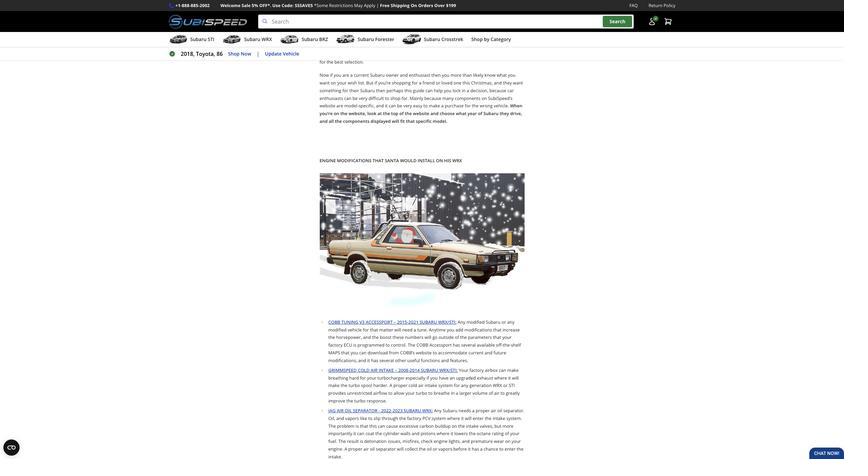 Task type: locate. For each thing, give the bounding box(es) containing it.
wrx/sti up have
[[439, 368, 457, 374]]

this
[[463, 80, 470, 86], [405, 88, 412, 94], [369, 424, 377, 430]]

1 vertical spatial is
[[356, 424, 359, 430]]

shopping
[[392, 80, 411, 86]]

0 horizontal spatial modified
[[328, 327, 347, 333]]

can inside any modified subaru or any modified vehicle for that matter will need a tune. anytime you add modifications that increase the horsepower, and the boost these numbers will go outside of the parameters that your factory ecu is programmed to control. the cobb accessport has several available off-the-shelf maps that you can download from cobb's website to accommodate current and future modifications, and it has several other useful functions and features.
[[359, 350, 367, 356]]

is right ecu
[[353, 343, 357, 349]]

to down wear
[[500, 447, 504, 453]]

your down cold on the left
[[406, 391, 415, 397]]

for down cold
[[360, 375, 366, 381]]

you
[[344, 51, 351, 57], [334, 72, 341, 78], [442, 72, 450, 78], [508, 72, 516, 78], [444, 88, 452, 94], [447, 327, 455, 333], [351, 350, 358, 356], [430, 375, 438, 381]]

now down "subaru wrx" dropdown button
[[241, 50, 251, 57]]

the
[[370, 36, 377, 42], [472, 44, 479, 50], [402, 51, 409, 57], [327, 59, 333, 65], [472, 103, 479, 109], [341, 111, 348, 117], [383, 111, 390, 117], [405, 111, 412, 117], [335, 118, 342, 124], [328, 335, 335, 341], [372, 335, 379, 341], [460, 335, 467, 341], [341, 383, 348, 389], [347, 398, 353, 404], [399, 416, 406, 422], [485, 416, 492, 422], [458, 424, 465, 430], [375, 431, 382, 437], [469, 431, 476, 437], [419, 447, 426, 453], [517, 447, 524, 453]]

more up "one"
[[451, 72, 462, 78]]

has
[[453, 343, 460, 349], [371, 358, 378, 364], [472, 447, 479, 453]]

0 vertical spatial now
[[241, 50, 251, 57]]

intake
[[379, 368, 394, 374]]

can down friend
[[426, 88, 433, 94]]

2018, toyota, 86
[[181, 50, 223, 58]]

0 vertical spatial factory
[[328, 343, 343, 349]]

the right the chance
[[517, 447, 524, 453]]

brz up "however,"
[[319, 36, 328, 43]]

on
[[436, 158, 443, 164]]

make up choose
[[429, 103, 440, 109]]

subaru inside when you're on the website, look at the top of the website and choose what year of subaru they drive, and all the components displayed will fit that specific model.
[[484, 111, 499, 117]]

or inside your factory airbox can make breathing hard for your turbocharger especially if you have an upgraded exhaust where it will make the turbo spool harder. a proper cold air intake system for any generation wrx or sti provides unrestricted airflow to allow your turbo to breathe in a larger volume of air to greatly improve the turbo response.
[[503, 383, 508, 389]]

modifications
[[465, 327, 492, 333]]

or down engine
[[433, 447, 437, 453]]

is
[[353, 343, 357, 349], [356, 424, 359, 430], [360, 439, 363, 445]]

1 horizontal spatial parts
[[484, 36, 494, 42]]

0 horizontal spatial several
[[380, 358, 394, 364]]

upgraded
[[456, 375, 476, 381]]

your factory airbox can make breathing hard for your turbocharger especially if you have an upgraded exhaust where it will make the turbo spool harder. a proper cold air intake system for any generation wrx or sti provides unrestricted airflow to allow your turbo to breathe in a larger volume of air to greatly improve the turbo response.
[[328, 368, 520, 404]]

any inside any subaru needs a proper air oil separator. oil, and vapors like to slip through the factory pcv system where it will enter the intake system. the problem is that this can cause excessive carbon buildup on the intake valves, but more importantly it can coat the cylinder walls and pistons where it lowers the octane rating of your fuel. the result is detonation issues, misfires, check engine lights, and premature wear on your engine. a proper air oil separator will collect the oil or vapors before it has a chance to enter the intake.
[[434, 408, 442, 414]]

policy
[[664, 2, 676, 8]]

0 horizontal spatial intake
[[425, 383, 437, 389]]

at inside subispeed specializes in the subaru wrx and sti platforms, and there are some parts available that will fit other turbocharged subaru models, and there are some options for the brz and gr86. however, if you are looking for parts for the brz, 86, or fr-s, go visit our neighbors at ftspeed.com for the best selection.
[[489, 51, 493, 57]]

has down premature on the bottom of page
[[472, 447, 479, 453]]

any
[[458, 320, 466, 326], [434, 408, 442, 414]]

of inside any modified subaru or any modified vehicle for that matter will need a tune. anytime you add modifications that increase the horsepower, and the boost these numbers will go outside of the parameters that your factory ecu is programmed to control. the cobb accessport has several available off-the-shelf maps that you can download from cobb's website to accommodate current and future modifications, and it has several other useful functions and features.
[[455, 335, 459, 341]]

a subaru sti thumbnail image image
[[169, 34, 188, 45]]

a inside your factory airbox can make breathing hard for your turbocharger especially if you have an upgraded exhaust where it will make the turbo spool harder. a proper cold air intake system for any generation wrx or sti provides unrestricted airflow to allow your turbo to breathe in a larger volume of air to greatly improve the turbo response.
[[390, 383, 392, 389]]

1 vertical spatial a
[[345, 447, 347, 453]]

0 horizontal spatial available
[[477, 343, 495, 349]]

1 vertical spatial modified
[[328, 327, 347, 333]]

available
[[495, 36, 513, 42], [477, 343, 495, 349]]

or inside any modified subaru or any modified vehicle for that matter will need a tune. anytime you add modifications that increase the horsepower, and the boost these numbers will go outside of the parameters that your factory ecu is programmed to control. the cobb accessport has several available off-the-shelf maps that you can download from cobb's website to accommodate current and future modifications, and it has several other useful functions and features.
[[502, 320, 506, 326]]

components inside when you're on the website, look at the top of the website and choose what year of subaru they drive, and all the components displayed will fit that specific model.
[[343, 118, 370, 124]]

on up lowers
[[452, 424, 457, 430]]

2 horizontal spatial factory
[[470, 368, 484, 374]]

system inside your factory airbox can make breathing hard for your turbocharger especially if you have an upgraded exhaust where it will make the turbo spool harder. a proper cold air intake system for any generation wrx or sti provides unrestricted airflow to allow your turbo to breathe in a larger volume of air to greatly improve the turbo response.
[[439, 383, 453, 389]]

greatly
[[506, 391, 520, 397]]

0 vertical spatial a
[[390, 383, 392, 389]]

: up carbon
[[432, 408, 433, 414]]

factory inside your factory airbox can make breathing hard for your turbocharger especially if you have an upgraded exhaust where it will make the turbo spool harder. a proper cold air intake system for any generation wrx or sti provides unrestricted airflow to allow your turbo to breathe in a larger volume of air to greatly improve the turbo response.
[[470, 368, 484, 374]]

modified up horsepower,
[[328, 327, 347, 333]]

2 vertical spatial subaru
[[404, 408, 421, 414]]

what down 'purchase'
[[456, 111, 467, 117]]

especially
[[406, 375, 426, 381]]

are up options
[[464, 36, 470, 42]]

0 vertical spatial modified
[[467, 320, 485, 326]]

intake up but
[[493, 416, 505, 422]]

available inside subispeed specializes in the subaru wrx and sti platforms, and there are some parts available that will fit other turbocharged subaru models, and there are some options for the brz and gr86. however, if you are looking for parts for the brz, 86, or fr-s, go visit our neighbors at ftspeed.com for the best selection.
[[495, 36, 513, 42]]

0 vertical spatial subaru
[[420, 320, 437, 326]]

subaru for 2014
[[421, 368, 438, 374]]

the down breathing
[[341, 383, 348, 389]]

wrx inside dropdown button
[[262, 36, 272, 43]]

pistons
[[421, 431, 436, 437]]

a
[[350, 72, 353, 78], [419, 80, 422, 86], [467, 88, 469, 94], [441, 103, 444, 109], [414, 327, 416, 333], [456, 391, 458, 397], [472, 408, 475, 414], [480, 447, 483, 453]]

subaru inside any modified subaru or any modified vehicle for that matter will need a tune. anytime you add modifications that increase the horsepower, and the boost these numbers will go outside of the parameters that your factory ecu is programmed to control. the cobb accessport has several available off-the-shelf maps that you can download from cobb's website to accommodate current and future modifications, and it has several other useful functions and features.
[[486, 320, 501, 326]]

0 horizontal spatial in
[[365, 36, 369, 42]]

use
[[272, 2, 281, 8]]

0 horizontal spatial shop
[[228, 50, 240, 57]]

1 vertical spatial be
[[397, 103, 402, 109]]

or up greatly
[[503, 383, 508, 389]]

0 horizontal spatial other
[[333, 44, 344, 50]]

1 vertical spatial in
[[462, 88, 466, 94]]

any inside any modified subaru or any modified vehicle for that matter will need a tune. anytime you add modifications that increase the horsepower, and the boost these numbers will go outside of the parameters that your factory ecu is programmed to control. the cobb accessport has several available off-the-shelf maps that you can download from cobb's website to accommodate current and future modifications, and it has several other useful functions and features.
[[458, 320, 466, 326]]

2 horizontal spatial this
[[463, 80, 470, 86]]

at inside when you're on the website, look at the top of the website and choose what year of subaru they drive, and all the components displayed will fit that specific model.
[[378, 111, 382, 117]]

it inside your factory airbox can make breathing hard for your turbocharger especially if you have an upgraded exhaust where it will make the turbo spool harder. a proper cold air intake system for any generation wrx or sti provides unrestricted airflow to allow your turbo to breathe in a larger volume of air to greatly improve the turbo response.
[[508, 375, 511, 381]]

turbo
[[349, 383, 360, 389], [416, 391, 427, 397], [354, 398, 366, 404]]

factory inside any subaru needs a proper air oil separator. oil, and vapors like to slip through the factory pcv system where it will enter the intake system. the problem is that this can cause excessive carbon buildup on the intake valves, but more importantly it can coat the cylinder walls and pistons where it lowers the octane rating of your fuel. the result is detonation issues, misfires, check engine lights, and premature wear on your engine. a proper air oil separator will collect the oil or vapors before it has a chance to enter the intake.
[[407, 416, 421, 422]]

that inside when you're on the website, look at the top of the website and choose what year of subaru they drive, and all the components displayed will fit that specific model.
[[406, 118, 415, 124]]

and left future
[[485, 350, 493, 356]]

future
[[494, 350, 506, 356]]

of right volume at the bottom of the page
[[489, 391, 493, 397]]

what right know
[[497, 72, 507, 78]]

subaru inside "dropdown button"
[[358, 36, 374, 43]]

what inside now if you are a current subaru owner and enthusiast then you more than likely know what you want on your wish list. but if you're shopping for a friend or loved one this christmas, and they want something for their subaru then perhaps this guide can help you lock in a decision, because car enthusiasts can be very difficult to shop for. mainly because many components on subispeed's website are model-specific, and it can be very easy to make a purchase for the wrong vehicle.
[[497, 72, 507, 78]]

where down buildup
[[437, 431, 450, 437]]

available inside any modified subaru or any modified vehicle for that matter will need a tune. anytime you add modifications that increase the horsepower, and the boost these numbers will go outside of the parameters that your factory ecu is programmed to control. the cobb accessport has several available off-the-shelf maps that you can download from cobb's website to accommodate current and future modifications, and it has several other useful functions and features.
[[477, 343, 495, 349]]

0 horizontal spatial at
[[378, 111, 382, 117]]

subaru crosstrek button
[[402, 33, 463, 47]]

| left free
[[377, 2, 379, 8]]

wrx/sti for an
[[439, 368, 457, 374]]

0 horizontal spatial parts
[[383, 51, 394, 57]]

intake up lowers
[[466, 424, 479, 430]]

shop for shop by category
[[471, 36, 483, 43]]

they inside when you're on the website, look at the top of the website and choose what year of subaru they drive, and all the components displayed will fit that specific model.
[[500, 111, 509, 117]]

1 vertical spatial fit
[[400, 118, 405, 124]]

0 vertical spatial vapors
[[345, 416, 359, 422]]

+1-
[[175, 2, 182, 8]]

neighbors
[[468, 51, 488, 57]]

1 horizontal spatial has
[[453, 343, 460, 349]]

1 horizontal spatial fit
[[400, 118, 405, 124]]

2023
[[393, 408, 403, 414]]

1 horizontal spatial more
[[503, 424, 514, 430]]

that down accessport
[[370, 327, 378, 333]]

factory
[[328, 343, 343, 349], [470, 368, 484, 374], [407, 416, 421, 422]]

1 vertical spatial turbo
[[416, 391, 427, 397]]

issues,
[[388, 439, 402, 445]]

turbo down unrestricted
[[354, 398, 366, 404]]

toyota,
[[196, 50, 215, 58]]

0 horizontal spatial sti
[[208, 36, 215, 43]]

purchase
[[445, 103, 464, 109]]

in up "turbocharged" on the top left of page
[[365, 36, 369, 42]]

separator
[[376, 447, 396, 453]]

0 vertical spatial then
[[432, 72, 441, 78]]

components down website,
[[343, 118, 370, 124]]

at right neighbors
[[489, 51, 493, 57]]

the inside any modified subaru or any modified vehicle for that matter will need a tune. anytime you add modifications that increase the horsepower, and the boost these numbers will go outside of the parameters that your factory ecu is programmed to control. the cobb accessport has several available off-the-shelf maps that you can download from cobb's website to accommodate current and future modifications, and it has several other useful functions and features.
[[408, 343, 415, 349]]

oil down check
[[427, 447, 432, 453]]

1 horizontal spatial brz
[[480, 44, 488, 50]]

0 vertical spatial system
[[439, 383, 453, 389]]

1 vertical spatial available
[[477, 343, 495, 349]]

go down anytime in the bottom right of the page
[[433, 335, 438, 341]]

to right "easy"
[[424, 103, 428, 109]]

1 want from the left
[[320, 80, 330, 86]]

subaru
[[378, 36, 393, 42], [190, 36, 207, 43], [244, 36, 260, 43], [302, 36, 318, 43], [358, 36, 374, 43], [424, 36, 440, 43], [374, 44, 389, 50], [370, 72, 385, 78], [360, 88, 375, 94], [484, 111, 499, 117], [486, 320, 501, 326], [443, 408, 458, 414]]

a right engine.
[[345, 447, 347, 453]]

has inside any subaru needs a proper air oil separator. oil, and vapors like to slip through the factory pcv system where it will enter the intake system. the problem is that this can cause excessive carbon buildup on the intake valves, but more importantly it can coat the cylinder walls and pistons where it lowers the octane rating of your fuel. the result is detonation issues, misfires, check engine lights, and premature wear on your engine. a proper air oil separator will collect the oil or vapors before it has a chance to enter the intake.
[[472, 447, 479, 453]]

any inside your factory airbox can make breathing hard for your turbocharger especially if you have an upgraded exhaust where it will make the turbo spool harder. a proper cold air intake system for any generation wrx or sti provides unrestricted airflow to allow your turbo to breathe in a larger volume of air to greatly improve the turbo response.
[[461, 383, 469, 389]]

0 vertical spatial several
[[461, 343, 476, 349]]

a subaru wrx thumbnail image image
[[223, 34, 241, 45]]

subaru wrx button
[[223, 33, 272, 47]]

subaru sti button
[[169, 33, 215, 47]]

–
[[394, 320, 396, 326], [395, 368, 397, 374]]

return
[[649, 2, 663, 8]]

2 vertical spatial in
[[451, 391, 455, 397]]

subaru down functions
[[421, 368, 438, 374]]

and down shop by category
[[489, 44, 497, 50]]

1 horizontal spatial be
[[397, 103, 402, 109]]

this up the 'for.'
[[405, 88, 412, 94]]

engine
[[320, 158, 336, 164]]

of right year
[[478, 111, 482, 117]]

1 horizontal spatial proper
[[394, 383, 408, 389]]

subaru inside any subaru needs a proper air oil separator. oil, and vapors like to slip through the factory pcv system where it will enter the intake system. the problem is that this can cause excessive carbon buildup on the intake valves, but more importantly it can coat the cylinder walls and pistons where it lowers the octane rating of your fuel. the result is detonation issues, misfires, check engine lights, and premature wear on your engine. a proper air oil separator will collect the oil or vapors before it has a chance to enter the intake.
[[443, 408, 458, 414]]

vapors down engine
[[439, 447, 452, 453]]

sti left platforms,
[[413, 36, 419, 42]]

air left greatly
[[494, 391, 500, 397]]

factory up exhaust
[[470, 368, 484, 374]]

1 horizontal spatial air
[[371, 368, 378, 374]]

1 horizontal spatial now
[[320, 72, 329, 78]]

1 vertical spatial make
[[508, 368, 519, 374]]

current
[[354, 72, 369, 78], [469, 350, 484, 356]]

current down parameters
[[469, 350, 484, 356]]

ecu
[[344, 343, 352, 349]]

in right breathe
[[451, 391, 455, 397]]

update vehicle
[[265, 50, 299, 57]]

1 horizontal spatial this
[[405, 88, 412, 94]]

the up year
[[472, 103, 479, 109]]

2 want from the left
[[513, 80, 523, 86]]

now inside now if you are a current subaru owner and enthusiast then you more than likely know what you want on your wish list. but if you're shopping for a friend or loved one this christmas, and they want something for their subaru then perhaps this guide can help you lock in a decision, because car enthusiasts can be very difficult to shop for. mainly because many components on subispeed's website are model-specific, and it can be very easy to make a purchase for the wrong vehicle.
[[320, 72, 329, 78]]

this inside any subaru needs a proper air oil separator. oil, and vapors like to slip through the factory pcv system where it will enter the intake system. the problem is that this can cause excessive carbon buildup on the intake valves, but more importantly it can coat the cylinder walls and pistons where it lowers the octane rating of your fuel. the result is detonation issues, misfires, check engine lights, and premature wear on your engine. a proper air oil separator will collect the oil or vapors before it has a chance to enter the intake.
[[369, 424, 377, 430]]

0 vertical spatial |
[[377, 2, 379, 8]]

1 horizontal spatial at
[[489, 51, 493, 57]]

you're inside now if you are a current subaru owner and enthusiast then you more than likely know what you want on your wish list. but if you're shopping for a friend or loved one this christmas, and they want something for their subaru then perhaps this guide can help you lock in a decision, because car enthusiasts can be very difficult to shop for. mainly because many components on subispeed's website are model-specific, and it can be very easy to make a purchase for the wrong vehicle.
[[378, 80, 391, 86]]

subispeed logo image
[[169, 15, 247, 29]]

v3
[[360, 320, 365, 326]]

current up list.
[[354, 72, 369, 78]]

or inside subispeed specializes in the subaru wrx and sti platforms, and there are some parts available that will fit other turbocharged subaru models, and there are some options for the brz and gr86. however, if you are looking for parts for the brz, 86, or fr-s, go visit our neighbors at ftspeed.com for the best selection.
[[428, 51, 432, 57]]

fuel.
[[328, 439, 337, 445]]

1 vertical spatial proper
[[476, 408, 490, 414]]

1 horizontal spatial any
[[458, 320, 466, 326]]

oil left separator.
[[498, 408, 502, 414]]

likely
[[473, 72, 484, 78]]

return policy
[[649, 2, 676, 8]]

crosstrek
[[442, 36, 463, 43]]

your inside now if you are a current subaru owner and enthusiast then you more than likely know what you want on your wish list. but if you're shopping for a friend or loved one this christmas, and they want something for their subaru then perhaps this guide can help you lock in a decision, because car enthusiasts can be very difficult to shop for. mainly because many components on subispeed's website are model-specific, and it can be very easy to make a purchase for the wrong vehicle.
[[337, 80, 347, 86]]

lights,
[[449, 439, 461, 445]]

your left wish in the top of the page
[[337, 80, 347, 86]]

wrx/sti up anytime in the bottom right of the page
[[438, 320, 456, 326]]

: left your
[[457, 368, 458, 374]]

the up 'programmed'
[[372, 335, 379, 341]]

a subaru brz thumbnail image image
[[280, 34, 299, 45]]

0 horizontal spatial now
[[241, 50, 251, 57]]

because up subispeed's
[[490, 88, 507, 94]]

1 horizontal spatial go
[[444, 51, 449, 57]]

the
[[408, 343, 415, 349], [328, 424, 336, 430], [339, 439, 346, 445]]

that down like
[[360, 424, 368, 430]]

it inside any modified subaru or any modified vehicle for that matter will need a tune. anytime you add modifications that increase the horsepower, and the boost these numbers will go outside of the parameters that your factory ecu is programmed to control. the cobb accessport has several available off-the-shelf maps that you can download from cobb's website to accommodate current and future modifications, and it has several other useful functions and features.
[[367, 358, 370, 364]]

because
[[490, 88, 507, 94], [425, 95, 441, 101]]

welcome sale 5% off*. use code: sssave5
[[221, 2, 313, 8]]

subaru up tune.
[[420, 320, 437, 326]]

1 horizontal spatial sti
[[413, 36, 419, 42]]

your
[[337, 80, 347, 86], [502, 335, 512, 341], [367, 375, 376, 381], [406, 391, 415, 397], [510, 431, 520, 437], [512, 439, 521, 445]]

your down system.
[[510, 431, 520, 437]]

0 horizontal spatial you're
[[320, 111, 333, 117]]

0 horizontal spatial factory
[[328, 343, 343, 349]]

0 vertical spatial fit
[[328, 44, 332, 50]]

2 horizontal spatial in
[[462, 88, 466, 94]]

will down top
[[392, 118, 399, 124]]

make up the provides on the left bottom
[[328, 383, 340, 389]]

exhaust
[[477, 375, 493, 381]]

if inside subispeed specializes in the subaru wrx and sti platforms, and there are some parts available that will fit other turbocharged subaru models, and there are some options for the brz and gr86. however, if you are looking for parts for the brz, 86, or fr-s, go visit our neighbors at ftspeed.com for the best selection.
[[340, 51, 343, 57]]

fit left specific
[[400, 118, 405, 124]]

brz inside 'dropdown button'
[[319, 36, 328, 43]]

0 vertical spatial be
[[353, 95, 358, 101]]

orders
[[418, 2, 433, 8]]

: for cobb tuning v3 accessport – 2015-2021 subaru wrx/sti
[[456, 320, 457, 326]]

1 horizontal spatial what
[[497, 72, 507, 78]]

will inside your factory airbox can make breathing hard for your turbocharger especially if you have an upgraded exhaust where it will make the turbo spool harder. a proper cold air intake system for any generation wrx or sti provides unrestricted airflow to allow your turbo to breathe in a larger volume of air to greatly improve the turbo response.
[[512, 375, 519, 381]]

some
[[471, 36, 483, 42], [436, 44, 447, 50]]

0 vertical spatial –
[[394, 320, 396, 326]]

it inside now if you are a current subaru owner and enthusiast then you more than likely know what you want on your wish list. but if you're shopping for a friend or loved one this christmas, and they want something for their subaru then perhaps this guide can help you lock in a decision, because car enthusiasts can be very difficult to shop for. mainly because many components on subispeed's website are model-specific, and it can be very easy to make a purchase for the wrong vehicle.
[[385, 103, 388, 109]]

1 vertical spatial go
[[433, 335, 438, 341]]

vapors
[[345, 416, 359, 422], [439, 447, 452, 453]]

will inside when you're on the website, look at the top of the website and choose what year of subaru they drive, and all the components displayed will fit that specific model.
[[392, 118, 399, 124]]

the-
[[503, 343, 511, 349]]

2008-
[[398, 368, 410, 374]]

if right especially
[[427, 375, 429, 381]]

0 horizontal spatial the
[[328, 424, 336, 430]]

sti inside subispeed specializes in the subaru wrx and sti platforms, and there are some parts available that will fit other turbocharged subaru models, and there are some options for the brz and gr86. however, if you are looking for parts for the brz, 86, or fr-s, go visit our neighbors at ftspeed.com for the best selection.
[[413, 36, 419, 42]]

cobb down the numbers
[[417, 343, 428, 349]]

provides
[[328, 391, 346, 397]]

has down download
[[371, 358, 378, 364]]

air
[[418, 383, 424, 389], [494, 391, 500, 397], [491, 408, 496, 414], [364, 447, 369, 453]]

website inside when you're on the website, look at the top of the website and choose what year of subaru they drive, and all the components displayed will fit that specific model.
[[413, 111, 430, 117]]

0 horizontal spatial oil
[[370, 447, 375, 453]]

1 vertical spatial has
[[371, 358, 378, 364]]

separator.
[[504, 408, 525, 414]]

have
[[439, 375, 449, 381]]

be
[[353, 95, 358, 101], [397, 103, 402, 109]]

subaru for 2021
[[420, 320, 437, 326]]

now up something
[[320, 72, 329, 78]]

they inside now if you are a current subaru owner and enthusiast then you more than likely know what you want on your wish list. but if you're shopping for a friend or loved one this christmas, and they want something for their subaru then perhaps this guide can help you lock in a decision, because car enthusiasts can be very difficult to shop for. mainly because many components on subispeed's website are model-specific, and it can be very easy to make a purchase for the wrong vehicle.
[[503, 80, 512, 86]]

for right looking
[[376, 51, 382, 57]]

that inside any subaru needs a proper air oil separator. oil, and vapors like to slip through the factory pcv system where it will enter the intake system. the problem is that this can cause excessive carbon buildup on the intake valves, but more importantly it can coat the cylinder walls and pistons where it lowers the octane rating of your fuel. the result is detonation issues, misfires, check engine lights, and premature wear on your engine. a proper air oil separator will collect the oil or vapors before it has a chance to enter the intake.
[[360, 424, 368, 430]]

1 horizontal spatial oil
[[427, 447, 432, 453]]

0 horizontal spatial a
[[345, 447, 347, 453]]

1 vertical spatial now
[[320, 72, 329, 78]]

make
[[429, 103, 440, 109], [508, 368, 519, 374], [328, 383, 340, 389]]

year
[[468, 111, 477, 117]]

on up wrong at the top
[[482, 95, 487, 101]]

website inside now if you are a current subaru owner and enthusiast then you more than likely know what you want on your wish list. but if you're shopping for a friend or loved one this christmas, and they want something for their subaru then perhaps this guide can help you lock in a decision, because car enthusiasts can be very difficult to shop for. mainly because many components on subispeed's website are model-specific, and it can be very easy to make a purchase for the wrong vehicle.
[[320, 103, 335, 109]]

any for subaru
[[434, 408, 442, 414]]

is right problem at the bottom left of the page
[[356, 424, 359, 430]]

available down parameters
[[477, 343, 495, 349]]

grimmspeed cold air intake – 2008-2014 subaru wrx/sti link
[[328, 368, 457, 374]]

oil
[[345, 408, 352, 414]]

wrx inside subispeed specializes in the subaru wrx and sti platforms, and there are some parts available that will fit other turbocharged subaru models, and there are some options for the brz and gr86. however, if you are looking for parts for the brz, 86, or fr-s, go visit our neighbors at ftspeed.com for the best selection.
[[394, 36, 403, 42]]

parameters
[[468, 335, 492, 341]]

0 horizontal spatial make
[[328, 383, 340, 389]]

0 vertical spatial more
[[451, 72, 462, 78]]

0 horizontal spatial current
[[354, 72, 369, 78]]

subaru inside dropdown button
[[424, 36, 440, 43]]

2 vertical spatial :
[[432, 408, 433, 414]]

shop inside dropdown button
[[471, 36, 483, 43]]

+1-888-885-2002 link
[[175, 2, 210, 9]]

it right before
[[468, 447, 471, 453]]

when you're on the website, look at the top of the website and choose what year of subaru they drive, and all the components displayed will fit that specific model.
[[320, 103, 523, 124]]

2 vertical spatial turbo
[[354, 398, 366, 404]]

go inside subispeed specializes in the subaru wrx and sti platforms, and there are some parts available that will fit other turbocharged subaru models, and there are some options for the brz and gr86. however, if you are looking for parts for the brz, 86, or fr-s, go visit our neighbors at ftspeed.com for the best selection.
[[444, 51, 449, 57]]

system
[[439, 383, 453, 389], [432, 416, 446, 422]]

your up "the-"
[[502, 335, 512, 341]]

sti inside subaru sti dropdown button
[[208, 36, 215, 43]]

increase
[[503, 327, 520, 333]]

available up gr86. on the right top
[[495, 36, 513, 42]]

1 vertical spatial website
[[413, 111, 430, 117]]

grimmspeed
[[328, 368, 357, 374]]

2 vertical spatial has
[[472, 447, 479, 453]]

turbo down cold on the left
[[416, 391, 427, 397]]

1 vertical spatial current
[[469, 350, 484, 356]]

update vehicle button
[[265, 50, 299, 58]]

0 horizontal spatial then
[[376, 88, 386, 94]]

0 vertical spatial this
[[463, 80, 470, 86]]

any for modified
[[458, 320, 466, 326]]

0 horizontal spatial this
[[369, 424, 377, 430]]

go right s,
[[444, 51, 449, 57]]

shop now link
[[228, 50, 251, 58]]

off*.
[[259, 2, 271, 8]]

1 vertical spatial factory
[[470, 368, 484, 374]]

owner
[[386, 72, 399, 78]]

outside
[[439, 335, 454, 341]]

very
[[359, 95, 368, 101], [404, 103, 412, 109]]

2 vertical spatial website
[[416, 350, 432, 356]]

-
[[379, 408, 380, 414]]

shop by category button
[[471, 33, 511, 47]]

1 vertical spatial any
[[461, 383, 469, 389]]

and left all
[[320, 118, 328, 124]]

of inside any subaru needs a proper air oil separator. oil, and vapors like to slip through the factory pcv system where it will enter the intake system. the problem is that this can cause excessive carbon buildup on the intake valves, but more importantly it can coat the cylinder walls and pistons where it lowers the octane rating of your fuel. the result is detonation issues, misfires, check engine lights, and premature wear on your engine. a proper air oil separator will collect the oil or vapors before it has a chance to enter the intake.
[[505, 431, 509, 437]]

components inside now if you are a current subaru owner and enthusiast then you more than likely know what you want on your wish list. but if you're shopping for a friend or loved one this christmas, and they want something for their subaru then perhaps this guide can help you lock in a decision, because car enthusiasts can be very difficult to shop for. mainly because many components on subispeed's website are model-specific, and it can be very easy to make a purchase for the wrong vehicle.
[[455, 95, 481, 101]]

iag
[[328, 408, 336, 414]]

1 vertical spatial at
[[378, 111, 382, 117]]

0 vertical spatial wrx/sti
[[438, 320, 456, 326]]

2 horizontal spatial proper
[[476, 408, 490, 414]]

0 vertical spatial other
[[333, 44, 344, 50]]

air left oil
[[337, 408, 344, 414]]

subaru wrx
[[244, 36, 272, 43]]

factory up maps
[[328, 343, 343, 349]]

fit inside subispeed specializes in the subaru wrx and sti platforms, and there are some parts available that will fit other turbocharged subaru models, and there are some options for the brz and gr86. however, if you are looking for parts for the brz, 86, or fr-s, go visit our neighbors at ftspeed.com for the best selection.
[[328, 44, 332, 50]]

free
[[380, 2, 390, 8]]

be down shop
[[397, 103, 402, 109]]

a left decision,
[[467, 88, 469, 94]]

enter up valves,
[[473, 416, 484, 422]]

if up the best
[[340, 51, 343, 57]]

spool
[[361, 383, 372, 389]]

this down than
[[463, 80, 470, 86]]

can left coat
[[357, 431, 364, 437]]

wear
[[494, 439, 504, 445]]

shop inside "link"
[[228, 50, 240, 57]]

1 horizontal spatial components
[[455, 95, 481, 101]]

car
[[508, 88, 514, 94]]

very up specific,
[[359, 95, 368, 101]]

detonation
[[364, 439, 387, 445]]

they
[[503, 80, 512, 86], [500, 111, 509, 117]]



Task type: vqa. For each thing, say whether or not it's contained in the screenshot.
the "1.10204.2"
no



Task type: describe. For each thing, give the bounding box(es) containing it.
for inside any modified subaru or any modified vehicle for that matter will need a tune. anytime you add modifications that increase the horsepower, and the boost these numbers will go outside of the parameters that your factory ecu is programmed to control. the cobb accessport has several available off-the-shelf maps that you can download from cobb's website to accommodate current and future modifications, and it has several other useful functions and features.
[[363, 327, 369, 333]]

wrx right his
[[452, 158, 462, 164]]

air down "detonation" on the left of the page
[[364, 447, 369, 453]]

1 vertical spatial the
[[328, 424, 336, 430]]

intake inside your factory airbox can make breathing hard for your turbocharger especially if you have an upgraded exhaust where it will make the turbo spool harder. a proper cold air intake system for any generation wrx or sti provides unrestricted airflow to allow your turbo to breathe in a larger volume of air to greatly improve the turbo response.
[[425, 383, 437, 389]]

any inside any modified subaru or any modified vehicle for that matter will need a tune. anytime you add modifications that increase the horsepower, and the boost these numbers will go outside of the parameters that your factory ecu is programmed to control. the cobb accessport has several available off-the-shelf maps that you can download from cobb's website to accommodate current and future modifications, and it has several other useful functions and features.
[[507, 320, 515, 326]]

if up something
[[330, 72, 333, 78]]

you inside subispeed specializes in the subaru wrx and sti platforms, and there are some parts available that will fit other turbocharged subaru models, and there are some options for the brz and gr86. however, if you are looking for parts for the brz, 86, or fr-s, go visit our neighbors at ftspeed.com for the best selection.
[[344, 51, 351, 57]]

other inside subispeed specializes in the subaru wrx and sti platforms, and there are some parts available that will fit other turbocharged subaru models, and there are some options for the brz and gr86. however, if you are looking for parts for the brz, 86, or fr-s, go visit our neighbors at ftspeed.com for the best selection.
[[333, 44, 344, 50]]

options
[[449, 44, 464, 50]]

wrong
[[480, 103, 493, 109]]

if inside your factory airbox can make breathing hard for your turbocharger especially if you have an upgraded exhaust where it will make the turbo spool harder. a proper cold air intake system for any generation wrx or sti provides unrestricted airflow to allow your turbo to breathe in a larger volume of air to greatly improve the turbo response.
[[427, 375, 429, 381]]

faq link
[[630, 2, 638, 9]]

the down "however,"
[[327, 59, 333, 65]]

harder.
[[374, 383, 389, 389]]

update
[[265, 50, 282, 57]]

it up lights,
[[451, 431, 453, 437]]

now inside "link"
[[241, 50, 251, 57]]

1 vertical spatial some
[[436, 44, 447, 50]]

wrx inside your factory airbox can make breathing hard for your turbocharger especially if you have an upgraded exhaust where it will make the turbo spool harder. a proper cold air intake system for any generation wrx or sti provides unrestricted airflow to allow your turbo to breathe in a larger volume of air to greatly improve the turbo response.
[[493, 383, 502, 389]]

engine modifications that santa would install on his wrx
[[320, 158, 462, 164]]

sssave5
[[295, 2, 313, 8]]

go inside any modified subaru or any modified vehicle for that matter will need a tune. anytime you add modifications that increase the horsepower, and the boost these numbers will go outside of the parameters that your factory ecu is programmed to control. the cobb accessport has several available off-the-shelf maps that you can download from cobb's website to accommodate current and future modifications, and it has several other useful functions and features.
[[433, 335, 438, 341]]

result
[[347, 439, 359, 445]]

a inside your factory airbox can make breathing hard for your turbocharger especially if you have an upgraded exhaust where it will make the turbo spool harder. a proper cold air intake system for any generation wrx or sti provides unrestricted airflow to allow your turbo to breathe in a larger volume of air to greatly improve the turbo response.
[[456, 391, 458, 397]]

a inside any modified subaru or any modified vehicle for that matter will need a tune. anytime you add modifications that increase the horsepower, and the boost these numbers will go outside of the parameters that your factory ecu is programmed to control. the cobb accessport has several available off-the-shelf maps that you can download from cobb's website to accommodate current and future modifications, and it has several other useful functions and features.
[[414, 327, 416, 333]]

apply
[[364, 2, 375, 8]]

iag air oil separator - 2022-2023 subaru wrx :
[[328, 408, 433, 414]]

– for 2015-
[[394, 320, 396, 326]]

subaru down but
[[360, 88, 375, 94]]

+1-888-885-2002
[[175, 2, 210, 8]]

a inside any subaru needs a proper air oil separator. oil, and vapors like to slip through the factory pcv system where it will enter the intake system. the problem is that this can cause excessive carbon buildup on the intake valves, but more importantly it can coat the cylinder walls and pistons where it lowers the octane rating of your fuel. the result is detonation issues, misfires, check engine lights, and premature wear on your engine. a proper air oil separator will collect the oil or vapors before it has a chance to enter the intake.
[[345, 447, 347, 453]]

of inside your factory airbox can make breathing hard for your turbocharger especially if you have an upgraded exhaust where it will make the turbo spool harder. a proper cold air intake system for any generation wrx or sti provides unrestricted airflow to allow your turbo to breathe in a larger volume of air to greatly improve the turbo response.
[[489, 391, 493, 397]]

website inside any modified subaru or any modified vehicle for that matter will need a tune. anytime you add modifications that increase the horsepower, and the boost these numbers will go outside of the parameters that your factory ecu is programmed to control. the cobb accessport has several available off-the-shelf maps that you can download from cobb's website to accommodate current and future modifications, and it has several other useful functions and features.
[[416, 350, 432, 356]]

his
[[444, 158, 451, 164]]

for down "however,"
[[320, 59, 326, 65]]

improve
[[328, 398, 345, 404]]

for up guide
[[412, 80, 418, 86]]

to down boost
[[386, 343, 390, 349]]

useful
[[407, 358, 420, 364]]

your
[[459, 368, 469, 374]]

breathe
[[434, 391, 450, 397]]

0 horizontal spatial |
[[257, 50, 260, 58]]

in inside subispeed specializes in the subaru wrx and sti platforms, and there are some parts available that will fit other turbocharged subaru models, and there are some options for the brz and gr86. however, if you are looking for parts for the brz, 86, or fr-s, go visit our neighbors at ftspeed.com for the best selection.
[[365, 36, 369, 42]]

to left greatly
[[501, 391, 505, 397]]

in inside now if you are a current subaru owner and enthusiast then you more than likely know what you want on your wish list. but if you're shopping for a friend or loved one this christmas, and they want something for their subaru then perhaps this guide can help you lock in a decision, because car enthusiasts can be very difficult to shop for. mainly because many components on subispeed's website are model-specific, and it can be very easy to make a purchase for the wrong vehicle.
[[462, 88, 466, 94]]

turbocharged
[[345, 44, 373, 50]]

from
[[389, 350, 399, 356]]

brz,
[[410, 51, 419, 57]]

the left brz,
[[402, 51, 409, 57]]

that down ecu
[[341, 350, 350, 356]]

can inside your factory airbox can make breathing hard for your turbocharger especially if you have an upgraded exhaust where it will make the turbo spool harder. a proper cold air intake system for any generation wrx or sti provides unrestricted airflow to allow your turbo to breathe in a larger volume of air to greatly improve the turbo response.
[[499, 368, 506, 374]]

and down 'accommodate'
[[441, 358, 449, 364]]

friend
[[423, 80, 435, 86]]

may
[[354, 2, 363, 8]]

a up choose
[[441, 103, 444, 109]]

2 vertical spatial make
[[328, 383, 340, 389]]

button image
[[648, 18, 656, 26]]

restrictions
[[329, 2, 353, 8]]

1 horizontal spatial enter
[[505, 447, 516, 453]]

the down "model-"
[[341, 111, 348, 117]]

and up misfires,
[[412, 431, 420, 437]]

code:
[[282, 2, 294, 8]]

now if you are a current subaru owner and enthusiast then you more than likely know what you want on your wish list. but if you're shopping for a friend or loved one this christmas, and they want something for their subaru then perhaps this guide can help you lock in a decision, because car enthusiasts can be very difficult to shop for. mainly because many components on subispeed's website are model-specific, and it can be very easy to make a purchase for the wrong vehicle.
[[320, 72, 523, 109]]

system.
[[507, 416, 522, 422]]

2002
[[200, 2, 210, 8]]

programmed
[[358, 343, 385, 349]]

*some restrictions may apply | free shipping on orders over $199
[[314, 2, 456, 8]]

subaru for 2023
[[404, 408, 421, 414]]

octane
[[477, 431, 491, 437]]

the up valves,
[[485, 416, 492, 422]]

the inside now if you are a current subaru owner and enthusiast then you more than likely know what you want on your wish list. but if you're shopping for a friend or loved one this christmas, and they want something for their subaru then perhaps this guide can help you lock in a decision, because car enthusiasts can be very difficult to shop for. mainly because many components on subispeed's website are model-specific, and it can be very easy to make a purchase for the wrong vehicle.
[[472, 103, 479, 109]]

add
[[456, 327, 463, 333]]

2 horizontal spatial make
[[508, 368, 519, 374]]

more inside now if you are a current subaru owner and enthusiast then you more than likely know what you want on your wish list. but if you're shopping for a friend or loved one this christmas, and they want something for their subaru then perhaps this guide can help you lock in a decision, because car enthusiasts can be very difficult to shop for. mainly because many components on subispeed's website are model-specific, and it can be very easy to make a purchase for the wrong vehicle.
[[451, 72, 462, 78]]

the down check
[[419, 447, 426, 453]]

any subaru needs a proper air oil separator. oil, and vapors like to slip through the factory pcv system where it will enter the intake system. the problem is that this can cause excessive carbon buildup on the intake valves, but more importantly it can coat the cylinder walls and pistons where it lowers the octane rating of your fuel. the result is detonation issues, misfires, check engine lights, and premature wear on your engine. a proper air oil separator will collect the oil or vapors before it has a chance to enter the intake.
[[328, 408, 525, 460]]

to left allow
[[388, 391, 393, 397]]

the right top
[[405, 111, 412, 117]]

if right but
[[375, 80, 377, 86]]

factory inside any modified subaru or any modified vehicle for that matter will need a tune. anytime you add modifications that increase the horsepower, and the boost these numbers will go outside of the parameters that your factory ecu is programmed to control. the cobb accessport has several available off-the-shelf maps that you can download from cobb's website to accommodate current and future modifications, and it has several other useful functions and features.
[[328, 343, 343, 349]]

difficult
[[369, 95, 384, 101]]

walls
[[401, 431, 411, 437]]

specific
[[416, 118, 432, 124]]

1 horizontal spatial because
[[490, 88, 507, 94]]

can up top
[[389, 103, 396, 109]]

for up year
[[465, 103, 471, 109]]

you down the best
[[334, 72, 341, 78]]

*some
[[314, 2, 328, 8]]

the up oil
[[347, 398, 353, 404]]

make inside now if you are a current subaru owner and enthusiast then you more than likely know what you want on your wish list. but if you're shopping for a friend or loved one this christmas, and they want something for their subaru then perhaps this guide can help you lock in a decision, because car enthusiasts can be very difficult to shop for. mainly because many components on subispeed's website are model-specific, and it can be very easy to make a purchase for the wrong vehicle.
[[429, 103, 440, 109]]

shop now
[[228, 50, 251, 57]]

and up 'shopping'
[[400, 72, 408, 78]]

are down enthusiasts
[[337, 103, 343, 109]]

0 vertical spatial has
[[453, 343, 460, 349]]

0 horizontal spatial be
[[353, 95, 358, 101]]

subispeed's
[[488, 95, 513, 101]]

a down premature on the bottom of page
[[480, 447, 483, 453]]

matter
[[379, 327, 393, 333]]

ftspeed.com
[[495, 51, 522, 57]]

1 vertical spatial intake
[[493, 416, 505, 422]]

5%
[[252, 2, 258, 8]]

tuning
[[342, 320, 358, 326]]

can up "model-"
[[344, 95, 352, 101]]

will down the issues,
[[397, 447, 404, 453]]

subaru up but
[[370, 72, 385, 78]]

of right top
[[400, 111, 404, 117]]

fit inside when you're on the website, look at the top of the website and choose what year of subaru they drive, and all the components displayed will fit that specific model.
[[400, 118, 405, 124]]

help
[[434, 88, 443, 94]]

boost
[[380, 335, 392, 341]]

to left breathe
[[429, 391, 433, 397]]

the right all
[[335, 118, 342, 124]]

on up something
[[331, 80, 336, 86]]

for left their
[[343, 88, 348, 94]]

you inside your factory airbox can make breathing hard for your turbocharger especially if you have an upgraded exhaust where it will make the turbo spool harder. a proper cold air intake system for any generation wrx or sti provides unrestricted airflow to allow your turbo to breathe in a larger volume of air to greatly improve the turbo response.
[[430, 375, 438, 381]]

welcome
[[221, 2, 241, 8]]

subaru down forester on the top left
[[374, 44, 389, 50]]

2022-
[[381, 408, 393, 414]]

0 horizontal spatial very
[[359, 95, 368, 101]]

subaru inside 'dropdown button'
[[302, 36, 318, 43]]

2 vertical spatial is
[[360, 439, 363, 445]]

0 horizontal spatial vapors
[[345, 416, 359, 422]]

model.
[[433, 118, 447, 124]]

and up model.
[[431, 111, 439, 117]]

2 vertical spatial where
[[437, 431, 450, 437]]

: for grimmspeed cold air intake – 2008-2014 subaru wrx/sti
[[457, 368, 458, 374]]

will down tune.
[[425, 335, 431, 341]]

current inside any modified subaru or any modified vehicle for that matter will need a tune. anytime you add modifications that increase the horsepower, and the boost these numbers will go outside of the parameters that your factory ecu is programmed to control. the cobb accessport has several available off-the-shelf maps that you can download from cobb's website to accommodate current and future modifications, and it has several other useful functions and features.
[[469, 350, 484, 356]]

generation
[[470, 383, 492, 389]]

separator
[[353, 408, 378, 414]]

0 horizontal spatial because
[[425, 95, 441, 101]]

air right cold on the left
[[418, 383, 424, 389]]

enthusiasts
[[320, 95, 343, 101]]

or inside any subaru needs a proper air oil separator. oil, and vapors like to slip through the factory pcv system where it will enter the intake system. the problem is that this can cause excessive carbon buildup on the intake valves, but more importantly it can coat the cylinder walls and pistons where it lowers the octane rating of your fuel. the result is detonation issues, misfires, check engine lights, and premature wear on your engine. a proper air oil separator will collect the oil or vapors before it has a chance to enter the intake.
[[433, 447, 437, 453]]

1 horizontal spatial some
[[471, 36, 483, 42]]

and right oil, at the left of page
[[336, 416, 344, 422]]

search input field
[[258, 15, 634, 29]]

0 horizontal spatial proper
[[348, 447, 363, 453]]

wrx up 'pcv'
[[422, 408, 432, 414]]

for down the models,
[[395, 51, 401, 57]]

functions
[[421, 358, 440, 364]]

search button
[[603, 16, 632, 27]]

buildup
[[435, 424, 451, 430]]

to up functions
[[433, 350, 437, 356]]

wrx/sti for anytime
[[438, 320, 456, 326]]

valves,
[[480, 424, 494, 430]]

the right lowers
[[469, 431, 476, 437]]

: for iag air oil separator - 2022-2023 subaru wrx
[[432, 408, 433, 414]]

it up the result at left
[[353, 431, 356, 437]]

0 vertical spatial air
[[371, 368, 378, 374]]

more inside any subaru needs a proper air oil separator. oil, and vapors like to slip through the factory pcv system where it will enter the intake system. the problem is that this can cause excessive carbon buildup on the intake valves, but more importantly it can coat the cylinder walls and pistons where it lowers the octane rating of your fuel. the result is detonation issues, misfires, check engine lights, and premature wear on your engine. a proper air oil separator will collect the oil or vapors before it has a chance to enter the intake.
[[503, 424, 514, 430]]

1 vertical spatial several
[[380, 358, 394, 364]]

shop for shop now
[[228, 50, 240, 57]]

is inside any modified subaru or any modified vehicle for that matter will need a tune. anytime you add modifications that increase the horsepower, and the boost these numbers will go outside of the parameters that your factory ecu is programmed to control. the cobb accessport has several available off-the-shelf maps that you can download from cobb's website to accommodate current and future modifications, and it has several other useful functions and features.
[[353, 343, 357, 349]]

0 horizontal spatial there
[[416, 44, 427, 50]]

through
[[382, 416, 398, 422]]

current inside now if you are a current subaru owner and enthusiast then you more than likely know what you want on your wish list. but if you're shopping for a friend or loved one this christmas, and they want something for their subaru then perhaps this guide can help you lock in a decision, because car enthusiasts can be very difficult to shop for. mainly because many components on subispeed's website are model-specific, and it can be very easy to make a purchase for the wrong vehicle.
[[354, 72, 369, 78]]

to left shop
[[385, 95, 389, 101]]

visit
[[450, 51, 458, 57]]

search
[[610, 18, 626, 25]]

numbers
[[405, 335, 424, 341]]

website,
[[349, 111, 366, 117]]

open widget image
[[3, 440, 20, 456]]

subaru sti
[[190, 36, 215, 43]]

wish
[[348, 80, 357, 86]]

a down enthusiast
[[419, 80, 422, 86]]

1 horizontal spatial then
[[432, 72, 441, 78]]

the left top
[[383, 111, 390, 117]]

breathing
[[328, 375, 348, 381]]

subaru up shop now at the left of page
[[244, 36, 260, 43]]

all
[[329, 118, 334, 124]]

enthusiast
[[409, 72, 430, 78]]

a subaru crosstrek thumbnail image image
[[402, 34, 421, 45]]

you down ecu
[[351, 350, 358, 356]]

in inside your factory airbox can make breathing hard for your turbocharger especially if you have an upgraded exhaust where it will make the turbo spool harder. a proper cold air intake system for any generation wrx or sti provides unrestricted airflow to allow your turbo to breathe in a larger volume of air to greatly improve the turbo response.
[[451, 391, 455, 397]]

engine.
[[328, 447, 343, 453]]

brz inside subispeed specializes in the subaru wrx and sti platforms, and there are some parts available that will fit other turbocharged subaru models, and there are some options for the brz and gr86. however, if you are looking for parts for the brz, 86, or fr-s, go visit our neighbors at ftspeed.com for the best selection.
[[480, 44, 488, 50]]

that up off- on the right bottom
[[493, 335, 501, 341]]

you're inside when you're on the website, look at the top of the website and choose what year of subaru they drive, and all the components displayed will fit that specific model.
[[320, 111, 333, 117]]

1 vertical spatial vapors
[[439, 447, 452, 453]]

and up 'programmed'
[[363, 335, 371, 341]]

top
[[391, 111, 398, 117]]

a up wish in the top of the page
[[350, 72, 353, 78]]

you left add on the right of the page
[[447, 327, 455, 333]]

know
[[485, 72, 496, 78]]

are up the selection.
[[353, 51, 359, 57]]

1 horizontal spatial very
[[404, 103, 412, 109]]

2 vertical spatial intake
[[466, 424, 479, 430]]

the down 2023
[[399, 416, 406, 422]]

you up many at the right top of page
[[444, 88, 452, 94]]

the up lowers
[[458, 424, 465, 430]]

and down difficult at the left top
[[376, 103, 384, 109]]

accommodate
[[438, 350, 467, 356]]

1 vertical spatial air
[[337, 408, 344, 414]]

– for 2008-
[[395, 368, 397, 374]]

control.
[[391, 343, 407, 349]]

2 horizontal spatial oil
[[498, 408, 502, 414]]

air up but
[[491, 408, 496, 414]]

anytime
[[429, 327, 446, 333]]

2018,
[[181, 50, 195, 58]]

mainly
[[410, 95, 423, 101]]

your up 'spool'
[[367, 375, 376, 381]]

other inside any modified subaru or any modified vehicle for that matter will need a tune. anytime you add modifications that increase the horsepower, and the boost these numbers will go outside of the parameters that your factory ecu is programmed to control. the cobb accessport has several available off-the-shelf maps that you can download from cobb's website to accommodate current and future modifications, and it has several other useful functions and features.
[[395, 358, 406, 364]]

0 vertical spatial there
[[451, 36, 462, 42]]

your inside any modified subaru or any modified vehicle for that matter will need a tune. anytime you add modifications that increase the horsepower, and the boost these numbers will go outside of the parameters that your factory ecu is programmed to control. the cobb accessport has several available off-the-shelf maps that you can download from cobb's website to accommodate current and future modifications, and it has several other useful functions and features.
[[502, 335, 512, 341]]

0 vertical spatial turbo
[[349, 383, 360, 389]]

86
[[217, 50, 223, 58]]

features.
[[450, 358, 468, 364]]

0 vertical spatial cobb
[[328, 320, 340, 326]]

and up options
[[442, 36, 450, 42]]

a right needs
[[472, 408, 475, 414]]

1 vertical spatial this
[[405, 88, 412, 94]]

0 horizontal spatial enter
[[473, 416, 484, 422]]

will down needs
[[465, 416, 472, 422]]

can down slip
[[378, 424, 385, 430]]

cobb inside any modified subaru or any modified vehicle for that matter will need a tune. anytime you add modifications that increase the horsepower, and the boost these numbers will go outside of the parameters that your factory ecu is programmed to control. the cobb accessport has several available off-the-shelf maps that you can download from cobb's website to accommodate current and future modifications, and it has several other useful functions and features.
[[417, 343, 428, 349]]

system inside any subaru needs a proper air oil separator. oil, and vapors like to slip through the factory pcv system where it will enter the intake system. the problem is that this can cause excessive carbon buildup on the intake valves, but more importantly it can coat the cylinder walls and pistons where it lowers the octane rating of your fuel. the result is detonation issues, misfires, check engine lights, and premature wear on your engine. a proper air oil separator will collect the oil or vapors before it has a chance to enter the intake.
[[432, 416, 446, 422]]

iag air oil separator - 2022-2023 subaru wrx link
[[328, 408, 432, 414]]

for down an
[[454, 383, 460, 389]]

and up brz,
[[407, 44, 415, 50]]

larger
[[460, 391, 472, 397]]

1 horizontal spatial modified
[[467, 320, 485, 326]]

and down know
[[494, 80, 502, 86]]

the up maps
[[328, 335, 335, 341]]

you up car
[[508, 72, 516, 78]]

however,
[[320, 51, 339, 57]]

by
[[484, 36, 490, 43]]

1 vertical spatial then
[[376, 88, 386, 94]]

looking
[[360, 51, 375, 57]]

1 horizontal spatial the
[[339, 439, 346, 445]]

drive,
[[510, 111, 522, 117]]

sti inside your factory airbox can make breathing hard for your turbocharger especially if you have an upgraded exhaust where it will make the turbo spool harder. a proper cold air intake system for any generation wrx or sti provides unrestricted airflow to allow your turbo to breathe in a larger volume of air to greatly improve the turbo response.
[[509, 383, 515, 389]]

will up these
[[394, 327, 401, 333]]

and up cold
[[358, 358, 366, 364]]

1 horizontal spatial several
[[461, 343, 476, 349]]

proper inside your factory airbox can make breathing hard for your turbocharger especially if you have an upgraded exhaust where it will make the turbo spool harder. a proper cold air intake system for any generation wrx or sti provides unrestricted airflow to allow your turbo to breathe in a larger volume of air to greatly improve the turbo response.
[[394, 383, 408, 389]]

1 vertical spatial where
[[447, 416, 460, 422]]

and down lowers
[[462, 439, 470, 445]]

than
[[463, 72, 472, 78]]

lock
[[453, 88, 461, 94]]

the up "detonation" on the left of the page
[[375, 431, 382, 437]]

it down needs
[[461, 416, 464, 422]]

what inside when you're on the website, look at the top of the website and choose what year of subaru they drive, and all the components displayed will fit that specific model.
[[456, 111, 467, 117]]

christmas,
[[471, 80, 493, 86]]

0 horizontal spatial has
[[371, 358, 378, 364]]

that inside subispeed specializes in the subaru wrx and sti platforms, and there are some parts available that will fit other turbocharged subaru models, and there are some options for the brz and gr86. however, if you are looking for parts for the brz, 86, or fr-s, go visit our neighbors at ftspeed.com for the best selection.
[[515, 36, 523, 42]]

you up loved
[[442, 72, 450, 78]]

engine
[[434, 439, 448, 445]]

your right wear
[[512, 439, 521, 445]]

on inside when you're on the website, look at the top of the website and choose what year of subaru they drive, and all the components displayed will fit that specific model.
[[334, 111, 339, 117]]

or inside now if you are a current subaru owner and enthusiast then you more than likely know what you want on your wish list. but if you're shopping for a friend or loved one this christmas, and they want something for their subaru then perhaps this guide can help you lock in a decision, because car enthusiasts can be very difficult to shop for. mainly because many components on subispeed's website are model-specific, and it can be very easy to make a purchase for the wrong vehicle.
[[436, 80, 440, 86]]

that left increase
[[493, 327, 502, 333]]

shop by category
[[471, 36, 511, 43]]

the up "turbocharged" on the top left of page
[[370, 36, 377, 42]]

collect
[[405, 447, 418, 453]]

best
[[335, 59, 343, 65]]

are up wish in the top of the page
[[343, 72, 349, 78]]

subaru up the models,
[[378, 36, 393, 42]]

will inside subispeed specializes in the subaru wrx and sti platforms, and there are some parts available that will fit other turbocharged subaru models, and there are some options for the brz and gr86. however, if you are looking for parts for the brz, 86, or fr-s, go visit our neighbors at ftspeed.com for the best selection.
[[320, 44, 326, 50]]

where inside your factory airbox can make breathing hard for your turbocharger especially if you have an upgraded exhaust where it will make the turbo spool harder. a proper cold air intake system for any generation wrx or sti provides unrestricted airflow to allow your turbo to breathe in a larger volume of air to greatly improve the turbo response.
[[494, 375, 507, 381]]

a subaru forester thumbnail image image
[[336, 34, 355, 45]]



